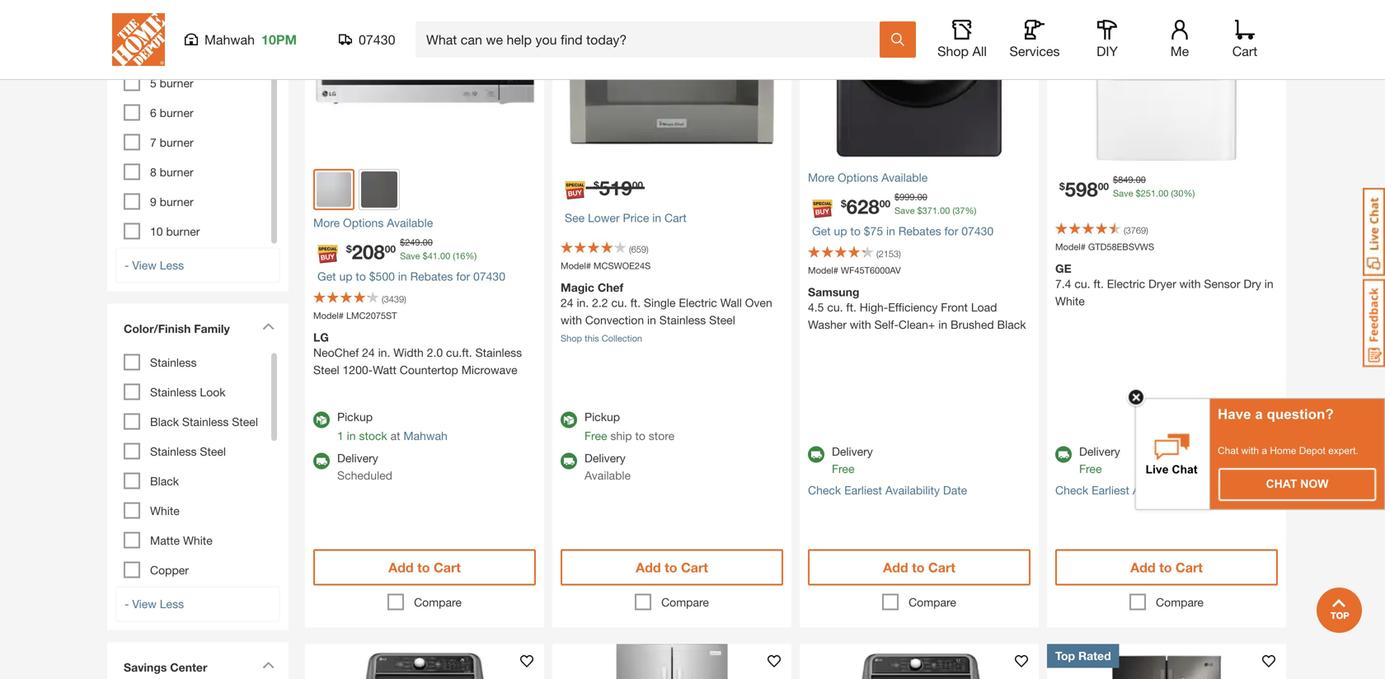 Task type: vqa. For each thing, say whether or not it's contained in the screenshot.
Black for Black
yes



Task type: describe. For each thing, give the bounding box(es) containing it.
compare for pickup free ship to store
[[662, 596, 709, 610]]

me
[[1171, 43, 1190, 59]]

00 inside $ 208 00
[[385, 243, 396, 255]]

copper
[[150, 564, 189, 577]]

16
[[455, 251, 466, 261]]

in inside the samsung 4.5 cu. ft. high-efficiency front load washer with self-clean+ in brushed black
[[939, 318, 948, 332]]

ge
[[1056, 262, 1072, 275]]

0 vertical spatial more
[[808, 171, 835, 184]]

2 burner
[[150, 17, 194, 31]]

center
[[170, 661, 207, 675]]

999
[[900, 192, 915, 202]]

get up to $500 in  rebates for 07430 button
[[318, 270, 506, 283]]

- for 10 burner
[[125, 259, 129, 272]]

depot
[[1300, 445, 1326, 457]]

07430 for 208
[[474, 270, 506, 283]]

) for ( 2153 )
[[899, 249, 901, 259]]

$ right "598"
[[1114, 174, 1119, 185]]

00 right the 41
[[440, 251, 451, 261]]

0 vertical spatial a
[[1256, 407, 1264, 422]]

delivery scheduled
[[337, 452, 393, 483]]

check for available shipping icon
[[1056, 484, 1089, 497]]

shop this collection link
[[561, 333, 643, 344]]

$ up get up to $500 in  rebates for 07430 button
[[423, 251, 428, 261]]

matte white
[[150, 534, 213, 548]]

rated
[[1079, 650, 1112, 663]]

ship
[[611, 429, 632, 443]]

chat now
[[1267, 478, 1329, 491]]

chat
[[1267, 478, 1298, 491]]

shop inside the magic chef 24 in. 2.2 cu. ft. single electric wall oven with convection in stainless steel shop this collection
[[561, 333, 582, 344]]

chat now link
[[1220, 469, 1376, 501]]

%) inside $ 598 00 $ 849 . 00 save $ 251 . 00 ( 30 %)
[[1184, 188, 1195, 199]]

3769
[[1126, 225, 1147, 236]]

in inside the magic chef 24 in. 2.2 cu. ft. single electric wall oven with convection in stainless steel shop this collection
[[648, 313, 657, 327]]

model# for model# mcswoe24s
[[561, 261, 591, 271]]

What can we help you find today? search field
[[426, 22, 879, 57]]

. up 'get up to $75 in  rebates for 07430' button
[[915, 192, 918, 202]]

8 burner link
[[150, 165, 194, 179]]

mahwah link
[[404, 429, 448, 443]]

copper link
[[150, 564, 189, 577]]

available for pickup image for 1 in stock
[[313, 412, 330, 429]]

cart for fourth add to cart button
[[1176, 560, 1203, 576]]

with inside ge 7.4 cu. ft. electric dryer with sensor dry in white
[[1180, 277, 1201, 291]]

4 add to cart button from the left
[[1056, 550, 1279, 586]]

magic
[[561, 281, 595, 294]]

savings center link
[[115, 651, 280, 680]]

check earliest availability date link for available shipping icon
[[1056, 482, 1215, 499]]

matte white link
[[150, 534, 213, 548]]

( inside $ 249 . 00 save $ 41 . 00 ( 16 %) get up to $500 in  rebates for 07430
[[453, 251, 455, 261]]

) for ( 3439 )
[[404, 294, 406, 305]]

0 horizontal spatial more options available link
[[313, 214, 536, 232]]

efficiency
[[889, 301, 938, 314]]

$ inside $ 208 00
[[346, 243, 352, 255]]

mahwah inside pickup 1 in stock at mahwah
[[404, 429, 448, 443]]

black inside the samsung 4.5 cu. ft. high-efficiency front load washer with self-clean+ in brushed black
[[998, 318, 1027, 332]]

cart link
[[1227, 20, 1264, 59]]

stock
[[359, 429, 387, 443]]

in inside $ 999 . 00 save $ 371 . 00 ( 37 %) get up to $75 in  rebates for 07430
[[887, 224, 896, 238]]

4 compare from the left
[[1157, 596, 1204, 610]]

stainless down stainless link
[[150, 386, 197, 399]]

5
[[150, 76, 157, 90]]

mahwah 10pm
[[205, 32, 297, 47]]

7.4 cu. ft. electric dryer with sensor dry in white image
[[1048, 0, 1287, 161]]

check earliest availability date for free's available shipping image
[[808, 484, 968, 497]]

brushed
[[951, 318, 995, 332]]

251
[[1141, 188, 1156, 199]]

ft. for 7.4
[[1094, 277, 1104, 291]]

24 in. 2.2 cu. ft. single electric wall oven with convection in stainless steel image
[[553, 0, 792, 161]]

28 cu. ft. 3 door french door refrigerator with ice and water dispenser and craft ice in black stainless steel image
[[1048, 645, 1287, 680]]

save for 208
[[400, 251, 420, 261]]

4 burner link
[[150, 47, 194, 60]]

2 horizontal spatial free
[[1080, 462, 1102, 476]]

ge 7.4 cu. ft. electric dryer with sensor dry in white
[[1056, 262, 1274, 308]]

options for more options available "link" to the left
[[343, 216, 384, 230]]

view for 10 burner
[[132, 259, 157, 272]]

( 3769 )
[[1124, 225, 1149, 236]]

in inside $ 249 . 00 save $ 41 . 00 ( 16 %) get up to $500 in  rebates for 07430
[[398, 270, 407, 283]]

0 horizontal spatial white
[[150, 504, 180, 518]]

3439
[[384, 294, 404, 305]]

1 horizontal spatial more options available link
[[808, 169, 1031, 186]]

$ 208 00
[[346, 240, 396, 264]]

add for pickup free ship to store
[[636, 560, 661, 576]]

4 add from the left
[[1131, 560, 1156, 576]]

microwave
[[462, 363, 518, 377]]

cu. inside the magic chef 24 in. 2.2 cu. ft. single electric wall oven with convection in stainless steel shop this collection
[[612, 296, 627, 310]]

see
[[565, 211, 585, 225]]

model# mcswoe24s
[[561, 261, 651, 271]]

. left 37
[[938, 205, 940, 216]]

lmc2075st
[[346, 311, 397, 321]]

add to cart button for delivery free
[[808, 550, 1031, 586]]

compare for pickup 1 in stock at mahwah
[[414, 596, 462, 610]]

add for pickup 1 in stock at mahwah
[[389, 560, 414, 576]]

with right chat
[[1242, 445, 1260, 457]]

price
[[623, 211, 649, 225]]

high-
[[860, 301, 889, 314]]

wall
[[721, 296, 742, 310]]

pickup for ship
[[585, 410, 620, 424]]

0 vertical spatial more options available
[[808, 171, 928, 184]]

00 left 37
[[940, 205, 951, 216]]

me button
[[1154, 20, 1207, 59]]

cart for pickup free ship to store add to cart button
[[681, 560, 708, 576]]

add to cart for pickup free ship to store
[[636, 560, 708, 576]]

$75
[[864, 224, 884, 238]]

chat
[[1218, 445, 1239, 457]]

burner for 10 burner
[[166, 225, 200, 238]]

delivery for available shipping icon
[[1080, 445, 1121, 459]]

home
[[1271, 445, 1297, 457]]

2.2
[[592, 296, 608, 310]]

( up 'lmc2075st'
[[382, 294, 384, 305]]

rebates for 208
[[410, 270, 453, 283]]

1 availability from the left
[[886, 484, 940, 497]]

stainless down look
[[182, 415, 229, 429]]

black stainless steel image
[[361, 172, 398, 208]]

diy
[[1097, 43, 1118, 59]]

in inside button
[[653, 211, 662, 225]]

check earliest availability date link for free's available shipping image
[[808, 482, 968, 499]]

black for black
[[150, 475, 179, 488]]

6 burner
[[150, 106, 194, 120]]

convection
[[585, 313, 644, 327]]

( 2153 )
[[877, 249, 901, 259]]

countertop
[[400, 363, 458, 377]]

07430 for 628
[[962, 224, 994, 238]]

model# wf45t6000av
[[808, 265, 901, 276]]

in inside ge 7.4 cu. ft. electric dryer with sensor dry in white
[[1265, 277, 1274, 291]]

black stainless steel
[[150, 415, 258, 429]]

neochef 24 in. width 2.0 cu.ft. stainless steel 1200-watt countertop microwave image
[[305, 0, 544, 161]]

model# gtd58ebsvws
[[1056, 242, 1155, 252]]

$ up ( 3769 )
[[1136, 188, 1141, 199]]

load
[[972, 301, 998, 314]]

( up gtd58ebsvws at top right
[[1124, 225, 1126, 236]]

steel inside the magic chef 24 in. 2.2 cu. ft. single electric wall oven with convection in stainless steel shop this collection
[[710, 313, 736, 327]]

cart for add to cart button associated with pickup 1 in stock at mahwah
[[434, 560, 461, 576]]

self-
[[875, 318, 899, 332]]

2 horizontal spatial available
[[882, 171, 928, 184]]

model# for model# wf45t6000av
[[808, 265, 839, 276]]

30
[[1174, 188, 1184, 199]]

00 left 849
[[1098, 181, 1109, 192]]

collection
[[602, 333, 643, 344]]

cu. for 4.5
[[828, 301, 843, 314]]

electric inside ge 7.4 cu. ft. electric dryer with sensor dry in white
[[1108, 277, 1146, 291]]

2153
[[879, 249, 899, 259]]

) for ( 659 )
[[647, 244, 649, 255]]

1 horizontal spatial white
[[183, 534, 213, 548]]

options for the right more options available "link"
[[838, 171, 879, 184]]

$ left 849
[[1060, 181, 1065, 192]]

store
[[649, 429, 675, 443]]

services button
[[1009, 20, 1062, 59]]

- for copper
[[125, 598, 129, 611]]

available shipping image for scheduled
[[313, 453, 330, 470]]

services
[[1010, 43, 1060, 59]]

samsung
[[808, 285, 860, 299]]

the home depot logo image
[[112, 13, 165, 66]]

to inside $ 999 . 00 save $ 371 . 00 ( 37 %) get up to $75 in  rebates for 07430
[[851, 224, 861, 238]]

1200-
[[343, 363, 373, 377]]

10 burner link
[[150, 225, 200, 238]]

- view less link for 10 burner
[[115, 248, 280, 283]]

width
[[394, 346, 424, 360]]

rebates for 628
[[899, 224, 942, 238]]

5 burner
[[150, 76, 194, 90]]

cart for add to cart button related to delivery free
[[929, 560, 956, 576]]

10pm
[[262, 32, 297, 47]]

2 burner link
[[150, 17, 194, 31]]

get for 208
[[318, 270, 336, 283]]

628
[[847, 195, 880, 218]]

date for available shipping icon
[[1191, 484, 1215, 497]]

less for copper
[[160, 598, 184, 611]]

4 add to cart from the left
[[1131, 560, 1203, 576]]

dry
[[1244, 277, 1262, 291]]

9 burner link
[[150, 195, 194, 209]]

0 horizontal spatial more options available
[[313, 216, 433, 230]]

stainless look link
[[150, 386, 226, 399]]

$ inside $ 628 00
[[841, 198, 847, 209]]

date for free's available shipping image
[[944, 484, 968, 497]]

watt
[[373, 363, 397, 377]]

stainless steel image
[[317, 172, 351, 207]]

delivery available
[[585, 452, 631, 483]]

add to cart for pickup 1 in stock at mahwah
[[389, 560, 461, 576]]

41
[[428, 251, 438, 261]]

00 right 849
[[1136, 174, 1146, 185]]



Task type: locate. For each thing, give the bounding box(es) containing it.
check earliest availability date for available shipping icon
[[1056, 484, 1215, 497]]

delivery
[[832, 445, 873, 459], [1080, 445, 1121, 459], [337, 452, 378, 465], [585, 452, 626, 465]]

single
[[644, 296, 676, 310]]

get up model# wf45t6000av
[[812, 224, 831, 238]]

1 horizontal spatial rebates
[[899, 224, 942, 238]]

2 view from the top
[[132, 598, 157, 611]]

1 add from the left
[[389, 560, 414, 576]]

burner for 9 burner
[[160, 195, 194, 209]]

- view less link down the 10 burner link
[[115, 248, 280, 283]]

0 horizontal spatial earliest
[[845, 484, 883, 497]]

stainless inside lg neochef 24 in. width 2.0 cu.ft. stainless steel 1200-watt countertop microwave
[[476, 346, 522, 360]]

save down 999 at top right
[[895, 205, 915, 216]]

pickup inside "pickup free ship to store"
[[585, 410, 620, 424]]

available for pickup image
[[313, 412, 330, 429], [561, 412, 577, 429]]

black for black stainless steel
[[150, 415, 179, 429]]

washer
[[808, 318, 847, 332]]

stainless down single
[[660, 313, 706, 327]]

save inside $ 598 00 $ 849 . 00 save $ 251 . 00 ( 30 %)
[[1114, 188, 1134, 199]]

- view less for 10 burner
[[125, 259, 184, 272]]

0 vertical spatial 07430
[[359, 32, 396, 47]]

1 vertical spatial - view less
[[125, 598, 184, 611]]

0 vertical spatial available
[[882, 171, 928, 184]]

2 compare from the left
[[662, 596, 709, 610]]

%) inside $ 249 . 00 save $ 41 . 00 ( 16 %) get up to $500 in  rebates for 07430
[[466, 251, 477, 261]]

available up 999 at top right
[[882, 171, 928, 184]]

ft. inside the magic chef 24 in. 2.2 cu. ft. single electric wall oven with convection in stainless steel shop this collection
[[631, 296, 641, 310]]

9
[[150, 195, 157, 209]]

2 available for pickup image from the left
[[561, 412, 577, 429]]

cu. down samsung
[[828, 301, 843, 314]]

0 horizontal spatial up
[[339, 270, 353, 283]]

view down copper link
[[132, 598, 157, 611]]

1 horizontal spatial more
[[808, 171, 835, 184]]

available for pickup image left "pickup free ship to store"
[[561, 412, 577, 429]]

delivery for free's available shipping image
[[832, 445, 873, 459]]

less down copper link
[[160, 598, 184, 611]]

stainless look
[[150, 386, 226, 399]]

up left $75
[[834, 224, 848, 238]]

earliest for available shipping icon
[[1092, 484, 1130, 497]]

in
[[653, 211, 662, 225], [887, 224, 896, 238], [398, 270, 407, 283], [1265, 277, 1274, 291], [648, 313, 657, 327], [939, 318, 948, 332], [347, 429, 356, 443]]

up inside $ 249 . 00 save $ 41 . 00 ( 16 %) get up to $500 in  rebates for 07430
[[339, 270, 353, 283]]

07430 inside button
[[359, 32, 396, 47]]

clean+
[[899, 318, 936, 332]]

1 horizontal spatial 24
[[561, 296, 574, 310]]

free for add to cart button related to delivery free
[[832, 462, 855, 476]]

( up mcswoe24s
[[629, 244, 632, 255]]

save for 628
[[895, 205, 915, 216]]

add to cart for delivery free
[[884, 560, 956, 576]]

1 horizontal spatial %)
[[965, 205, 977, 216]]

2 earliest from the left
[[1092, 484, 1130, 497]]

for down 37
[[945, 224, 959, 238]]

get inside $ 999 . 00 save $ 371 . 00 ( 37 %) get up to $75 in  rebates for 07430
[[812, 224, 831, 238]]

0 horizontal spatial available
[[387, 216, 433, 230]]

7.4
[[1056, 277, 1072, 291]]

1 vertical spatial 24
[[362, 346, 375, 360]]

0 vertical spatial black
[[998, 318, 1027, 332]]

save inside $ 249 . 00 save $ 41 . 00 ( 16 %) get up to $500 in  rebates for 07430
[[400, 251, 420, 261]]

1 vertical spatial save
[[895, 205, 915, 216]]

1 horizontal spatial delivery free
[[1080, 445, 1121, 476]]

caret icon image
[[262, 323, 275, 330], [262, 662, 275, 669]]

1 compare from the left
[[414, 596, 462, 610]]

burner for 8 burner
[[160, 165, 194, 179]]

$ up 'get up to $75 in  rebates for 07430' button
[[918, 205, 923, 216]]

0 vertical spatial rebates
[[899, 224, 942, 238]]

00 inside $ 519 00
[[632, 179, 643, 191]]

have a question?
[[1218, 407, 1334, 422]]

%) right the 41
[[466, 251, 477, 261]]

caret icon image right the family
[[262, 323, 275, 330]]

1 caret icon image from the top
[[262, 323, 275, 330]]

%) right 251 on the right top
[[1184, 188, 1195, 199]]

24 inside the magic chef 24 in. 2.2 cu. ft. single electric wall oven with convection in stainless steel shop this collection
[[561, 296, 574, 310]]

up inside $ 999 . 00 save $ 371 . 00 ( 37 %) get up to $75 in  rebates for 07430
[[834, 224, 848, 238]]

3 add to cart button from the left
[[808, 550, 1031, 586]]

2 pickup from the left
[[585, 410, 620, 424]]

lower
[[588, 211, 620, 225]]

0 vertical spatial get
[[812, 224, 831, 238]]

steel inside lg neochef 24 in. width 2.0 cu.ft. stainless steel 1200-watt countertop microwave
[[313, 363, 340, 377]]

1 check earliest availability date link from the left
[[808, 482, 968, 499]]

ft. for 4.5
[[847, 301, 857, 314]]

ft. left high-
[[847, 301, 857, 314]]

free
[[585, 429, 607, 443], [832, 462, 855, 476], [1080, 462, 1102, 476]]

available up 249
[[387, 216, 433, 230]]

date
[[944, 484, 968, 497], [1191, 484, 1215, 497]]

sensor
[[1205, 277, 1241, 291]]

7.3 cu. ft. vented smart electric dryer in graphite steel with easyload door and sensor dry technology image
[[800, 645, 1039, 680]]

burner for 5 burner
[[160, 76, 194, 90]]

1 vertical spatial options
[[343, 216, 384, 230]]

0 horizontal spatial check
[[808, 484, 842, 497]]

0 horizontal spatial save
[[400, 251, 420, 261]]

shop left this
[[561, 333, 582, 344]]

24
[[561, 296, 574, 310], [362, 346, 375, 360]]

. up 3769
[[1134, 174, 1136, 185]]

savings
[[124, 661, 167, 675]]

24 for chef
[[561, 296, 574, 310]]

31.5 in. 17.6 cu. ft. counter depth french door refrigerator, brushed steel image
[[553, 645, 792, 680]]

2
[[150, 17, 157, 31]]

1 vertical spatial more options available
[[313, 216, 433, 230]]

1 vertical spatial less
[[160, 598, 184, 611]]

6 burner link
[[150, 106, 194, 120]]

mahwah
[[205, 32, 255, 47], [404, 429, 448, 443]]

1 horizontal spatial available shipping image
[[561, 453, 577, 470]]

0 horizontal spatial 24
[[362, 346, 375, 360]]

for for 208
[[456, 270, 470, 283]]

00 left 999 at top right
[[880, 198, 891, 209]]

view down 10
[[132, 259, 157, 272]]

$500
[[369, 270, 395, 283]]

- view less link
[[115, 248, 280, 283], [115, 587, 280, 622]]

( 3439 )
[[382, 294, 406, 305]]

expert.
[[1329, 445, 1359, 457]]

10 burner
[[150, 225, 200, 238]]

pickup up 1
[[337, 410, 373, 424]]

check earliest availability date
[[808, 484, 968, 497], [1056, 484, 1215, 497]]

1
[[337, 429, 344, 443]]

burner right 4
[[160, 47, 194, 60]]

rebates down the 41
[[410, 270, 453, 283]]

1 vertical spatial for
[[456, 270, 470, 283]]

to inside $ 249 . 00 save $ 41 . 00 ( 16 %) get up to $500 in  rebates for 07430
[[356, 270, 366, 283]]

2 availability from the left
[[1133, 484, 1188, 497]]

view for copper
[[132, 598, 157, 611]]

up for 628
[[834, 224, 848, 238]]

2 add to cart button from the left
[[561, 550, 784, 586]]

available shipping image
[[808, 447, 825, 463], [313, 453, 330, 470], [561, 453, 577, 470]]

available down ship
[[585, 469, 631, 483]]

caret icon image for family
[[262, 323, 275, 330]]

compare up 5.5 cu. ft. smart top load washer in graphite steel with impeller, neverust drum and turbowash3d technology image
[[414, 596, 462, 610]]

dryer
[[1149, 277, 1177, 291]]

white up matte
[[150, 504, 180, 518]]

. left 16
[[438, 251, 440, 261]]

- view less link for copper
[[115, 587, 280, 622]]

1 delivery free from the left
[[832, 445, 873, 476]]

in right the 'dry'
[[1265, 277, 1274, 291]]

a left 'home' on the right bottom
[[1262, 445, 1268, 457]]

ft. inside ge 7.4 cu. ft. electric dryer with sensor dry in white
[[1094, 277, 1104, 291]]

( right 251 on the right top
[[1172, 188, 1174, 199]]

1 - view less link from the top
[[115, 248, 280, 283]]

1 vertical spatial more
[[313, 216, 340, 230]]

compare up 31.5 in. 17.6 cu. ft. counter depth french door refrigerator, brushed steel image
[[662, 596, 709, 610]]

get up model# lmc2075st
[[318, 270, 336, 283]]

%) inside $ 999 . 00 save $ 371 . 00 ( 37 %) get up to $75 in  rebates for 07430
[[965, 205, 977, 216]]

1 less from the top
[[160, 259, 184, 272]]

white inside ge 7.4 cu. ft. electric dryer with sensor dry in white
[[1056, 294, 1085, 308]]

save inside $ 999 . 00 save $ 371 . 00 ( 37 %) get up to $75 in  rebates for 07430
[[895, 205, 915, 216]]

- up the color/finish
[[125, 259, 129, 272]]

compare
[[414, 596, 462, 610], [662, 596, 709, 610], [909, 596, 957, 610], [1157, 596, 1204, 610]]

pickup inside pickup 1 in stock at mahwah
[[337, 410, 373, 424]]

1 view from the top
[[132, 259, 157, 272]]

0 horizontal spatial cu.
[[612, 296, 627, 310]]

- view less for copper
[[125, 598, 184, 611]]

1 vertical spatial white
[[150, 504, 180, 518]]

1 earliest from the left
[[845, 484, 883, 497]]

0 vertical spatial for
[[945, 224, 959, 238]]

cart inside button
[[665, 211, 687, 225]]

delivery for available shipping image corresponding to available
[[585, 452, 626, 465]]

ft. right '7.4'
[[1094, 277, 1104, 291]]

model# up ge
[[1056, 242, 1086, 252]]

burner right the 5
[[160, 76, 194, 90]]

07430 inside $ 999 . 00 save $ 371 . 00 ( 37 %) get up to $75 in  rebates for 07430
[[962, 224, 994, 238]]

1 horizontal spatial date
[[1191, 484, 1215, 497]]

0 horizontal spatial 07430
[[359, 32, 396, 47]]

at
[[391, 429, 400, 443]]

options
[[838, 171, 879, 184], [343, 216, 384, 230]]

stainless up stainless look
[[150, 356, 197, 370]]

with right dryer
[[1180, 277, 1201, 291]]

- view less down 10
[[125, 259, 184, 272]]

2 vertical spatial available
[[585, 469, 631, 483]]

available shipping image for available
[[561, 453, 577, 470]]

0 horizontal spatial for
[[456, 270, 470, 283]]

$ right $ 628 00
[[895, 192, 900, 202]]

37
[[955, 205, 965, 216]]

with down 'magic'
[[561, 313, 582, 327]]

2 - from the top
[[125, 598, 129, 611]]

caret icon image inside color/finish family link
[[262, 323, 275, 330]]

available shipping image for free
[[808, 447, 825, 463]]

0 horizontal spatial options
[[343, 216, 384, 230]]

burner right 7
[[160, 136, 194, 149]]

rebates inside $ 249 . 00 save $ 41 . 00 ( 16 %) get up to $500 in  rebates for 07430
[[410, 270, 453, 283]]

659
[[632, 244, 647, 255]]

) up gtd58ebsvws at top right
[[1147, 225, 1149, 236]]

07430 inside $ 249 . 00 save $ 41 . 00 ( 16 %) get up to $500 in  rebates for 07430
[[474, 270, 506, 283]]

get inside $ 249 . 00 save $ 41 . 00 ( 16 %) get up to $500 in  rebates for 07430
[[318, 270, 336, 283]]

2 add from the left
[[636, 560, 661, 576]]

1 available for pickup image from the left
[[313, 412, 330, 429]]

more options available
[[808, 171, 928, 184], [313, 216, 433, 230]]

2 horizontal spatial white
[[1056, 294, 1085, 308]]

2 vertical spatial 07430
[[474, 270, 506, 283]]

stainless inside the magic chef 24 in. 2.2 cu. ft. single electric wall oven with convection in stainless steel shop this collection
[[660, 313, 706, 327]]

1 add to cart from the left
[[389, 560, 461, 576]]

feedback link image
[[1363, 279, 1386, 368]]

0 vertical spatial 24
[[561, 296, 574, 310]]

cu. down chef
[[612, 296, 627, 310]]

mahwah left 10pm
[[205, 32, 255, 47]]

burner for 6 burner
[[160, 106, 194, 120]]

compare up 28 cu. ft. 3 door french door refrigerator with ice and water dispenser and craft ice in black stainless steel image
[[1157, 596, 1204, 610]]

1 vertical spatial shop
[[561, 333, 582, 344]]

free inside "pickup free ship to store"
[[585, 429, 607, 443]]

1 horizontal spatial options
[[838, 171, 879, 184]]

-
[[125, 259, 129, 272], [125, 598, 129, 611]]

7
[[150, 136, 157, 149]]

$ 249 . 00 save $ 41 . 00 ( 16 %) get up to $500 in  rebates for 07430
[[318, 237, 506, 283]]

for inside $ 999 . 00 save $ 371 . 00 ( 37 %) get up to $75 in  rebates for 07430
[[945, 224, 959, 238]]

0 horizontal spatial date
[[944, 484, 968, 497]]

ft. inside the samsung 4.5 cu. ft. high-efficiency front load washer with self-clean+ in brushed black
[[847, 301, 857, 314]]

1 - view less from the top
[[125, 259, 184, 272]]

2 horizontal spatial ft.
[[1094, 277, 1104, 291]]

cu. inside the samsung 4.5 cu. ft. high-efficiency front load washer with self-clean+ in brushed black
[[828, 301, 843, 314]]

2 vertical spatial %)
[[466, 251, 477, 261]]

$ 598 00 $ 849 . 00 save $ 251 . 00 ( 30 %)
[[1060, 174, 1195, 201]]

( 659 )
[[629, 244, 649, 255]]

in. for width
[[378, 346, 390, 360]]

shop left the all
[[938, 43, 969, 59]]

0 horizontal spatial rebates
[[410, 270, 453, 283]]

1 vertical spatial mahwah
[[404, 429, 448, 443]]

$ right $ 208 00
[[400, 237, 405, 248]]

electric inside the magic chef 24 in. 2.2 cu. ft. single electric wall oven with convection in stainless steel shop this collection
[[679, 296, 717, 310]]

more options available link up 999 at top right
[[808, 169, 1031, 186]]

add to cart button for pickup 1 in stock at mahwah
[[313, 550, 536, 586]]

849
[[1119, 174, 1134, 185]]

4.5
[[808, 301, 824, 314]]

a right have at the right bottom of the page
[[1256, 407, 1264, 422]]

00 up the 41
[[423, 237, 433, 248]]

burner right 9
[[160, 195, 194, 209]]

pickup for in
[[337, 410, 373, 424]]

2 horizontal spatial available shipping image
[[808, 447, 825, 463]]

chat with a home depot expert.
[[1218, 445, 1359, 457]]

1 horizontal spatial check earliest availability date
[[1056, 484, 1215, 497]]

0 vertical spatial caret icon image
[[262, 323, 275, 330]]

1 horizontal spatial free
[[832, 462, 855, 476]]

oven
[[745, 296, 773, 310]]

3 add from the left
[[884, 560, 909, 576]]

scheduled
[[337, 469, 393, 483]]

white link
[[150, 504, 180, 518]]

in. inside lg neochef 24 in. width 2.0 cu.ft. stainless steel 1200-watt countertop microwave
[[378, 346, 390, 360]]

up for 208
[[339, 270, 353, 283]]

cu.ft.
[[446, 346, 472, 360]]

cu. for 7.4
[[1075, 277, 1091, 291]]

( up wf45t6000av
[[877, 249, 879, 259]]

burner right 2
[[160, 17, 194, 31]]

pickup
[[337, 410, 373, 424], [585, 410, 620, 424]]

black up white link
[[150, 475, 179, 488]]

2 horizontal spatial %)
[[1184, 188, 1195, 199]]

in. inside the magic chef 24 in. 2.2 cu. ft. single electric wall oven with convection in stainless steel shop this collection
[[577, 296, 589, 310]]

$ inside $ 519 00
[[594, 179, 599, 191]]

options up 208
[[343, 216, 384, 230]]

$ 999 . 00 save $ 371 . 00 ( 37 %) get up to $75 in  rebates for 07430
[[812, 192, 994, 238]]

live chat image
[[1363, 188, 1386, 276]]

shop all button
[[936, 20, 989, 59]]

1 horizontal spatial availability
[[1133, 484, 1188, 497]]

with inside the magic chef 24 in. 2.2 cu. ft. single electric wall oven with convection in stainless steel shop this collection
[[561, 313, 582, 327]]

black link
[[150, 475, 179, 488]]

249
[[405, 237, 420, 248]]

) up mcswoe24s
[[647, 244, 649, 255]]

with inside the samsung 4.5 cu. ft. high-efficiency front load washer with self-clean+ in brushed black
[[850, 318, 872, 332]]

1 vertical spatial -
[[125, 598, 129, 611]]

black down stainless look link
[[150, 415, 179, 429]]

00 right 999 at top right
[[918, 192, 928, 202]]

07430
[[359, 32, 396, 47], [962, 224, 994, 238], [474, 270, 506, 283]]

1 horizontal spatial in.
[[577, 296, 589, 310]]

caret icon image for center
[[262, 662, 275, 669]]

burner
[[160, 17, 194, 31], [160, 47, 194, 60], [160, 76, 194, 90], [160, 106, 194, 120], [160, 136, 194, 149], [160, 165, 194, 179], [160, 195, 194, 209], [166, 225, 200, 238]]

4.5 cu. ft. high-efficiency front load washer with self-clean+ in brushed black image
[[800, 0, 1039, 161]]

0 horizontal spatial more
[[313, 216, 340, 230]]

2 check from the left
[[1056, 484, 1089, 497]]

0 horizontal spatial delivery free
[[832, 445, 873, 476]]

black right brushed
[[998, 318, 1027, 332]]

0 horizontal spatial free
[[585, 429, 607, 443]]

0 vertical spatial up
[[834, 224, 848, 238]]

0 vertical spatial - view less
[[125, 259, 184, 272]]

in inside pickup 1 in stock at mahwah
[[347, 429, 356, 443]]

model# for model# gtd58ebsvws
[[1056, 242, 1086, 252]]

in.
[[577, 296, 589, 310], [378, 346, 390, 360]]

0 vertical spatial electric
[[1108, 277, 1146, 291]]

2 delivery free from the left
[[1080, 445, 1121, 476]]

in right $500
[[398, 270, 407, 283]]

0 vertical spatial save
[[1114, 188, 1134, 199]]

0 vertical spatial - view less link
[[115, 248, 280, 283]]

519
[[599, 176, 632, 200]]

1 horizontal spatial available for pickup image
[[561, 412, 577, 429]]

00
[[1136, 174, 1146, 185], [632, 179, 643, 191], [1098, 181, 1109, 192], [1159, 188, 1169, 199], [918, 192, 928, 202], [880, 198, 891, 209], [940, 205, 951, 216], [423, 237, 433, 248], [385, 243, 396, 255], [440, 251, 451, 261]]

2 less from the top
[[160, 598, 184, 611]]

add
[[389, 560, 414, 576], [636, 560, 661, 576], [884, 560, 909, 576], [1131, 560, 1156, 576]]

earliest for free's available shipping image
[[845, 484, 883, 497]]

00 up price at the left
[[632, 179, 643, 191]]

with down high-
[[850, 318, 872, 332]]

0 vertical spatial -
[[125, 259, 129, 272]]

1 check earliest availability date from the left
[[808, 484, 968, 497]]

more options available link up 249
[[313, 214, 536, 232]]

for for 628
[[945, 224, 959, 238]]

00 inside $ 628 00
[[880, 198, 891, 209]]

0 vertical spatial white
[[1056, 294, 1085, 308]]

1 horizontal spatial check
[[1056, 484, 1089, 497]]

stainless up microwave
[[476, 346, 522, 360]]

3 add to cart from the left
[[884, 560, 956, 576]]

all
[[973, 43, 987, 59]]

- view less link down copper link
[[115, 587, 280, 622]]

model# up samsung
[[808, 265, 839, 276]]

burner for 2 burner
[[160, 17, 194, 31]]

caret icon image inside savings center link
[[262, 662, 275, 669]]

shop inside button
[[938, 43, 969, 59]]

for inside $ 249 . 00 save $ 41 . 00 ( 16 %) get up to $500 in  rebates for 07430
[[456, 270, 470, 283]]

delivery for scheduled available shipping image
[[337, 452, 378, 465]]

1 vertical spatial available
[[387, 216, 433, 230]]

add to cart button for pickup free ship to store
[[561, 550, 784, 586]]

0 horizontal spatial ft.
[[631, 296, 641, 310]]

available for pickup image for free
[[561, 412, 577, 429]]

available shipping image
[[1056, 447, 1072, 463]]

1 vertical spatial in.
[[378, 346, 390, 360]]

0 vertical spatial %)
[[1184, 188, 1195, 199]]

. left 30
[[1156, 188, 1159, 199]]

burner right '6'
[[160, 106, 194, 120]]

) down 'get up to $75 in  rebates for 07430' button
[[899, 249, 901, 259]]

1 horizontal spatial cu.
[[828, 301, 843, 314]]

8
[[150, 165, 157, 179]]

0 vertical spatial mahwah
[[205, 32, 255, 47]]

1 date from the left
[[944, 484, 968, 497]]

stainless up black link
[[150, 445, 197, 459]]

24 for neochef
[[362, 346, 375, 360]]

2 add to cart from the left
[[636, 560, 708, 576]]

2 - view less link from the top
[[115, 587, 280, 622]]

( inside $ 999 . 00 save $ 371 . 00 ( 37 %) get up to $75 in  rebates for 07430
[[953, 205, 955, 216]]

delivery inside delivery available
[[585, 452, 626, 465]]

0 vertical spatial options
[[838, 171, 879, 184]]

free for pickup free ship to store add to cart button
[[585, 429, 607, 443]]

208
[[352, 240, 385, 264]]

2 - view less from the top
[[125, 598, 184, 611]]

with
[[1180, 277, 1201, 291], [561, 313, 582, 327], [850, 318, 872, 332], [1242, 445, 1260, 457]]

compare for delivery free
[[909, 596, 957, 610]]

%) for 208
[[466, 251, 477, 261]]

cu. inside ge 7.4 cu. ft. electric dryer with sensor dry in white
[[1075, 277, 1091, 291]]

1 vertical spatial a
[[1262, 445, 1268, 457]]

$ up lower
[[594, 179, 599, 191]]

1 vertical spatial black
[[150, 415, 179, 429]]

mahwah right at
[[404, 429, 448, 443]]

in. for 2.2
[[577, 296, 589, 310]]

top rated
[[1056, 650, 1112, 663]]

0 vertical spatial less
[[160, 259, 184, 272]]

a
[[1256, 407, 1264, 422], [1262, 445, 1268, 457]]

get for 628
[[812, 224, 831, 238]]

( inside $ 598 00 $ 849 . 00 save $ 251 . 00 ( 30 %)
[[1172, 188, 1174, 199]]

burner for 7 burner
[[160, 136, 194, 149]]

1 pickup from the left
[[337, 410, 373, 424]]

0 horizontal spatial availability
[[886, 484, 940, 497]]

shop all
[[938, 43, 987, 59]]

4
[[150, 47, 157, 60]]

00 left 30
[[1159, 188, 1169, 199]]

) for ( 3769 )
[[1147, 225, 1149, 236]]

%) right 371
[[965, 205, 977, 216]]

delivery inside delivery scheduled
[[337, 452, 378, 465]]

burner for 4 burner
[[160, 47, 194, 60]]

1 horizontal spatial available
[[585, 469, 631, 483]]

rebates inside $ 999 . 00 save $ 371 . 00 ( 37 %) get up to $75 in  rebates for 07430
[[899, 224, 942, 238]]

1 vertical spatial caret icon image
[[262, 662, 275, 669]]

add for delivery free
[[884, 560, 909, 576]]

1 - from the top
[[125, 259, 129, 272]]

check for free's available shipping image
[[808, 484, 842, 497]]

in right 1
[[347, 429, 356, 443]]

top
[[1056, 650, 1076, 663]]

for down 16
[[456, 270, 470, 283]]

in down single
[[648, 313, 657, 327]]

1 vertical spatial 07430
[[962, 224, 994, 238]]

pickup up ship
[[585, 410, 620, 424]]

gtd58ebsvws
[[1089, 242, 1155, 252]]

model# up 'magic'
[[561, 261, 591, 271]]

less for 10 burner
[[160, 259, 184, 272]]

0 horizontal spatial mahwah
[[205, 32, 255, 47]]

1 vertical spatial get
[[318, 270, 336, 283]]

compare up 7.3 cu. ft. vented smart electric dryer in graphite steel with easyload door and sensor dry technology image
[[909, 596, 957, 610]]

in down front
[[939, 318, 948, 332]]

371
[[923, 205, 938, 216]]

2 caret icon image from the top
[[262, 662, 275, 669]]

1 vertical spatial %)
[[965, 205, 977, 216]]

0 horizontal spatial %)
[[466, 251, 477, 261]]

%)
[[1184, 188, 1195, 199], [965, 205, 977, 216], [466, 251, 477, 261]]

steel
[[710, 313, 736, 327], [313, 363, 340, 377], [232, 415, 258, 429], [200, 445, 226, 459]]

model# up lg
[[313, 311, 344, 321]]

savings center
[[124, 661, 207, 675]]

24 down 'magic'
[[561, 296, 574, 310]]

2 check earliest availability date from the left
[[1056, 484, 1215, 497]]

rebates
[[899, 224, 942, 238], [410, 270, 453, 283]]

- view less down copper link
[[125, 598, 184, 611]]

%) for 628
[[965, 205, 977, 216]]

up
[[834, 224, 848, 238], [339, 270, 353, 283]]

24 inside lg neochef 24 in. width 2.0 cu.ft. stainless steel 1200-watt countertop microwave
[[362, 346, 375, 360]]

1 horizontal spatial up
[[834, 224, 848, 238]]

model# for model# lmc2075st
[[313, 311, 344, 321]]

9 burner
[[150, 195, 194, 209]]

electric left dryer
[[1108, 277, 1146, 291]]

$ 519 00
[[594, 176, 643, 200]]

0 horizontal spatial check earliest availability date link
[[808, 482, 968, 499]]

see lower price in cart
[[565, 211, 687, 225]]

2 horizontal spatial 07430
[[962, 224, 994, 238]]

1 check from the left
[[808, 484, 842, 497]]

to inside "pickup free ship to store"
[[636, 429, 646, 443]]

3 compare from the left
[[909, 596, 957, 610]]

5.5 cu. ft. smart top load washer in graphite steel with impeller, neverust drum and turbowash3d technology image
[[305, 645, 544, 680]]

$ 628 00
[[841, 195, 891, 218]]

7 burner link
[[150, 136, 194, 149]]

in. down 'magic'
[[577, 296, 589, 310]]

stainless
[[660, 313, 706, 327], [476, 346, 522, 360], [150, 356, 197, 370], [150, 386, 197, 399], [182, 415, 229, 429], [150, 445, 197, 459]]

0 horizontal spatial pickup
[[337, 410, 373, 424]]

0 horizontal spatial get
[[318, 270, 336, 283]]

0 horizontal spatial in.
[[378, 346, 390, 360]]

1 add to cart button from the left
[[313, 550, 536, 586]]

( right 371
[[953, 205, 955, 216]]

1 horizontal spatial 07430
[[474, 270, 506, 283]]

1 horizontal spatial more options available
[[808, 171, 928, 184]]

. up get up to $500 in  rebates for 07430 button
[[420, 237, 423, 248]]

1 vertical spatial more options available link
[[313, 214, 536, 232]]

2 date from the left
[[1191, 484, 1215, 497]]

stainless link
[[150, 356, 197, 370]]

2.0
[[427, 346, 443, 360]]

$ down stainless steel image
[[346, 243, 352, 255]]

1 vertical spatial rebates
[[410, 270, 453, 283]]

2 check earliest availability date link from the left
[[1056, 482, 1215, 499]]

electric
[[1108, 277, 1146, 291], [679, 296, 717, 310]]

0 horizontal spatial shop
[[561, 333, 582, 344]]

2 horizontal spatial save
[[1114, 188, 1134, 199]]



